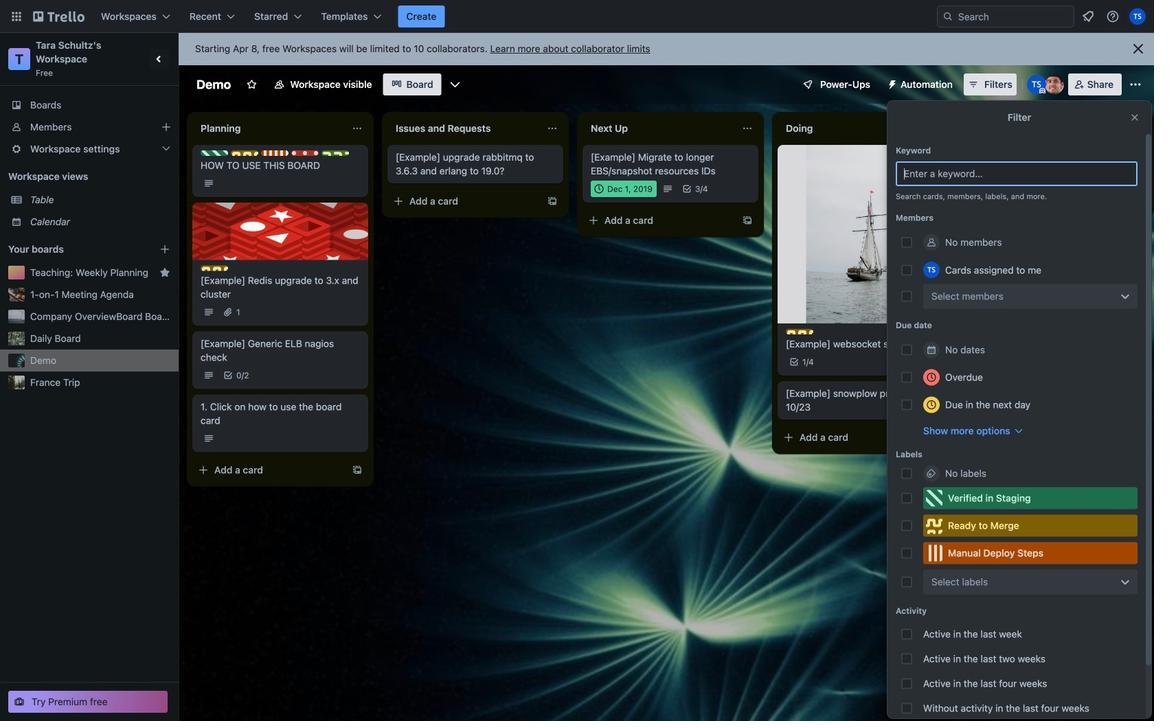Task type: locate. For each thing, give the bounding box(es) containing it.
show menu image
[[1129, 78, 1143, 91]]

2 horizontal spatial create from template… image
[[938, 432, 949, 443]]

None text field
[[192, 118, 346, 140], [388, 118, 542, 140], [583, 118, 737, 140], [192, 118, 346, 140], [388, 118, 542, 140], [583, 118, 737, 140]]

1 horizontal spatial color: green, title: "verified in staging" element
[[924, 488, 1138, 510]]

1 horizontal spatial james peterson (jamespeterson93) image
[[1045, 75, 1065, 94]]

1 vertical spatial color: green, title: "verified in staging" element
[[924, 488, 1138, 510]]

this member is an admin of this board. image
[[1040, 88, 1046, 94]]

open information menu image
[[1107, 10, 1120, 23]]

tara schultz (taraschultz7) image
[[1130, 8, 1147, 25], [924, 262, 940, 278]]

0 vertical spatial color: green, title: "verified in staging" element
[[201, 151, 228, 156]]

color: orange, title: "manual deploy steps" element
[[261, 151, 289, 156], [924, 543, 1138, 565]]

1 horizontal spatial color: orange, title: "manual deploy steps" element
[[924, 543, 1138, 565]]

color: lime, title: "secrets" element
[[322, 151, 349, 156]]

1 vertical spatial color: orange, title: "manual deploy steps" element
[[924, 543, 1138, 565]]

1 vertical spatial james peterson (jamespeterson93) image
[[932, 354, 949, 371]]

Enter a keyword… text field
[[896, 162, 1138, 186]]

0 vertical spatial tara schultz (taraschultz7) image
[[1130, 8, 1147, 25]]

color: yellow, title: "ready to merge" element
[[231, 151, 258, 156], [201, 266, 228, 271], [786, 329, 814, 335], [924, 515, 1138, 537]]

james peterson (jamespeterson93) image
[[1045, 75, 1065, 94], [932, 354, 949, 371]]

0 vertical spatial color: orange, title: "manual deploy steps" element
[[261, 151, 289, 156]]

primary element
[[0, 0, 1155, 33]]

create from template… image
[[742, 215, 753, 226], [938, 432, 949, 443], [352, 465, 363, 476]]

1 vertical spatial tara schultz (taraschultz7) image
[[924, 262, 940, 278]]

2 vertical spatial create from template… image
[[352, 465, 363, 476]]

sm image
[[882, 74, 901, 93]]

Board name text field
[[190, 74, 238, 96]]

0 horizontal spatial color: orange, title: "manual deploy steps" element
[[261, 151, 289, 156]]

tara schultz (taraschultz7) image inside primary 'element'
[[1130, 8, 1147, 25]]

color: green, title: "verified in staging" element
[[201, 151, 228, 156], [924, 488, 1138, 510]]

create from template… image
[[547, 196, 558, 207]]

1 horizontal spatial tara schultz (taraschultz7) image
[[1130, 8, 1147, 25]]

color: red, title: "unshippable!" element
[[291, 151, 319, 156]]

None checkbox
[[591, 181, 657, 197]]

1 horizontal spatial create from template… image
[[742, 215, 753, 226]]

None text field
[[778, 118, 932, 140]]

search image
[[943, 11, 954, 22]]

customize views image
[[449, 78, 462, 91]]



Task type: describe. For each thing, give the bounding box(es) containing it.
0 horizontal spatial color: green, title: "verified in staging" element
[[201, 151, 228, 156]]

star or unstar board image
[[246, 79, 257, 90]]

back to home image
[[33, 5, 85, 27]]

add board image
[[159, 244, 170, 255]]

0 horizontal spatial create from template… image
[[352, 465, 363, 476]]

Search field
[[938, 5, 1075, 27]]

1 vertical spatial create from template… image
[[938, 432, 949, 443]]

tara schultz (taraschultz7) image
[[1028, 75, 1047, 94]]

0 vertical spatial create from template… image
[[742, 215, 753, 226]]

0 vertical spatial james peterson (jamespeterson93) image
[[1045, 75, 1065, 94]]

workspace navigation collapse icon image
[[150, 49, 169, 69]]

your boards with 6 items element
[[8, 241, 139, 258]]

0 horizontal spatial james peterson (jamespeterson93) image
[[932, 354, 949, 371]]

starred icon image
[[159, 267, 170, 278]]

0 horizontal spatial tara schultz (taraschultz7) image
[[924, 262, 940, 278]]

close popover image
[[1130, 112, 1141, 123]]

0 notifications image
[[1081, 8, 1097, 25]]



